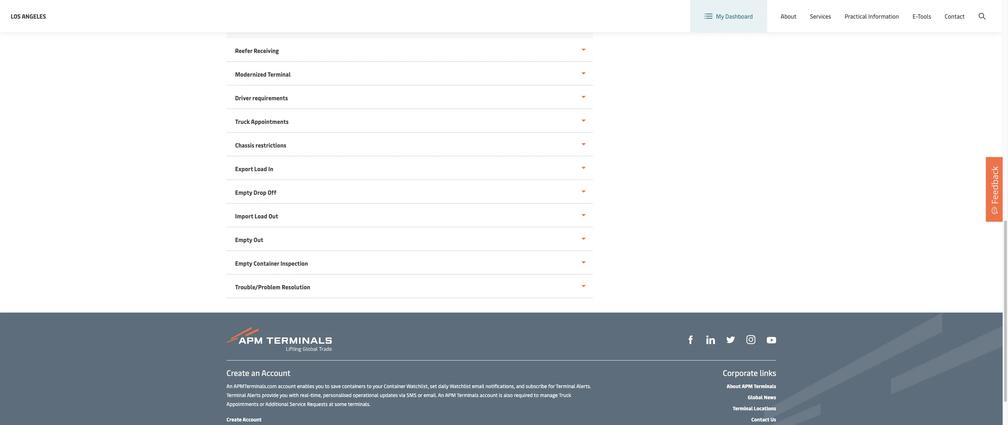 Task type: vqa. For each thing, say whether or not it's contained in the screenshot.
the bottommost load
yes



Task type: locate. For each thing, give the bounding box(es) containing it.
additional
[[266, 401, 289, 407]]

0 vertical spatial about
[[781, 12, 797, 20]]

0 vertical spatial an
[[227, 383, 233, 390]]

apm inside an apmterminals.com account enables you to save containers to your container watchlist, set daily watchlist email notifications, and subscribe for terminal alerts. terminal alerts provide you with real-time, personalised operational updates via sms or email. an apm terminals account is also required to manage truck appointments or additional service requests at some terminals.
[[445, 392, 456, 399]]

1 horizontal spatial truck
[[559, 392, 571, 399]]

0 horizontal spatial container
[[254, 259, 279, 267]]

watchlist
[[450, 383, 471, 390]]

1 vertical spatial about
[[727, 383, 741, 390]]

1 horizontal spatial out
[[269, 212, 278, 220]]

restrictions
[[256, 141, 286, 149]]

1 horizontal spatial about
[[781, 12, 797, 20]]

notifications,
[[486, 383, 515, 390]]

an left apmterminals.com
[[227, 383, 233, 390]]

1 horizontal spatial an
[[438, 392, 444, 399]]

account up 'with'
[[278, 383, 296, 390]]

1 vertical spatial appointments
[[227, 401, 259, 407]]

export
[[235, 165, 253, 173]]

0 vertical spatial apm
[[742, 383, 753, 390]]

0 vertical spatial empty
[[235, 188, 252, 196]]

terminal up requirements
[[268, 70, 291, 78]]

apm
[[742, 383, 753, 390], [445, 392, 456, 399]]

time,
[[311, 392, 322, 399]]

about
[[781, 12, 797, 20], [727, 383, 741, 390]]

2 vertical spatial create
[[227, 416, 242, 423]]

1 vertical spatial empty
[[235, 236, 252, 243]]

locations
[[754, 405, 777, 412]]

contact
[[945, 12, 965, 20], [752, 416, 770, 423]]

0 horizontal spatial truck
[[235, 117, 250, 125]]

0 horizontal spatial about
[[727, 383, 741, 390]]

services
[[811, 12, 832, 20]]

1 horizontal spatial contact
[[945, 12, 965, 20]]

0 horizontal spatial terminals
[[457, 392, 479, 399]]

create for create account
[[227, 416, 242, 423]]

containers
[[342, 383, 366, 390]]

1 vertical spatial global
[[748, 394, 763, 401]]

import load out button
[[227, 204, 593, 227]]

0 vertical spatial load
[[254, 165, 267, 173]]

to
[[325, 383, 330, 390], [367, 383, 372, 390], [534, 392, 539, 399]]

1 vertical spatial apm
[[445, 392, 456, 399]]

container inside dropdown button
[[254, 259, 279, 267]]

empty for empty container inspection
[[235, 259, 252, 267]]

1 vertical spatial you
[[280, 392, 288, 399]]

1 vertical spatial terminals
[[457, 392, 479, 399]]

load inside dropdown button
[[255, 212, 267, 220]]

account right "contact" dropdown button
[[969, 7, 990, 15]]

an
[[227, 383, 233, 390], [438, 392, 444, 399]]

resolution
[[282, 283, 310, 291]]

empty drop off
[[235, 188, 277, 196]]

2 vertical spatial empty
[[235, 259, 252, 267]]

empty for empty out
[[235, 236, 252, 243]]

an apmterminals.com account enables you to save containers to your container watchlist, set daily watchlist email notifications, and subscribe for terminal alerts. terminal alerts provide you with real-time, personalised operational updates via sms or email. an apm terminals account is also required to manage truck appointments or additional service requests at some terminals.
[[227, 383, 591, 407]]

1 horizontal spatial or
[[418, 392, 423, 399]]

us
[[771, 416, 777, 423]]

0 vertical spatial appointments
[[251, 117, 289, 125]]

facebook image
[[687, 336, 695, 344]]

empty
[[235, 188, 252, 196], [235, 236, 252, 243], [235, 259, 252, 267]]

out
[[269, 212, 278, 220], [254, 236, 263, 243]]

2 empty from the top
[[235, 236, 252, 243]]

0 horizontal spatial out
[[254, 236, 263, 243]]

terminals down "watchlist"
[[457, 392, 479, 399]]

global for global menu
[[865, 7, 882, 15]]

practical
[[845, 12, 867, 20]]

account left the is
[[480, 392, 498, 399]]

create
[[951, 7, 967, 15], [227, 367, 249, 378], [227, 416, 242, 423]]

you left 'with'
[[280, 392, 288, 399]]

3 empty from the top
[[235, 259, 252, 267]]

terminal left 'alerts'
[[227, 392, 246, 399]]

appointments inside dropdown button
[[251, 117, 289, 125]]

0 vertical spatial out
[[269, 212, 278, 220]]

appointments down 'alerts'
[[227, 401, 259, 407]]

linkedin image
[[707, 336, 715, 344]]

alerts
[[247, 392, 261, 399]]

load
[[254, 165, 267, 173], [255, 212, 267, 220]]

1 vertical spatial out
[[254, 236, 263, 243]]

terminal locations
[[733, 405, 777, 412]]

load for export
[[254, 165, 267, 173]]

1 vertical spatial contact
[[752, 416, 770, 423]]

apmterminals.com
[[234, 383, 277, 390]]

1 vertical spatial truck
[[559, 392, 571, 399]]

about button
[[781, 0, 797, 32]]

global news link
[[748, 394, 777, 401]]

1 horizontal spatial container
[[384, 383, 406, 390]]

truck right manage
[[559, 392, 571, 399]]

account down 'alerts'
[[243, 416, 262, 423]]

updates
[[380, 392, 398, 399]]

0 vertical spatial global
[[865, 7, 882, 15]]

trouble/problem resolution
[[235, 283, 310, 291]]

0 vertical spatial container
[[254, 259, 279, 267]]

or right sms
[[418, 392, 423, 399]]

operational
[[353, 392, 379, 399]]

to left save on the left bottom of the page
[[325, 383, 330, 390]]

terminal down global news
[[733, 405, 753, 412]]

chassis restrictions
[[235, 141, 286, 149]]

modernized terminal
[[235, 70, 291, 78]]

0 horizontal spatial apm
[[445, 392, 456, 399]]

chassis
[[235, 141, 254, 149]]

dashboard
[[726, 12, 753, 20]]

my dashboard
[[716, 12, 753, 20]]

1 horizontal spatial global
[[865, 7, 882, 15]]

container up updates
[[384, 383, 406, 390]]

0 horizontal spatial you
[[280, 392, 288, 399]]

1 horizontal spatial you
[[316, 383, 324, 390]]

container inside an apmterminals.com account enables you to save containers to your container watchlist, set daily watchlist email notifications, and subscribe for terminal alerts. terminal alerts provide you with real-time, personalised operational updates via sms or email. an apm terminals account is also required to manage truck appointments or additional service requests at some terminals.
[[384, 383, 406, 390]]

1 vertical spatial create
[[227, 367, 249, 378]]

global
[[865, 7, 882, 15], [748, 394, 763, 401]]

fill 44 link
[[727, 335, 735, 344]]

create account link
[[227, 416, 262, 423]]

driver requirements button
[[227, 86, 593, 109]]

login
[[932, 7, 946, 15]]

1 horizontal spatial to
[[367, 383, 372, 390]]

links
[[760, 367, 777, 378]]

contact for contact us
[[752, 416, 770, 423]]

0 horizontal spatial contact
[[752, 416, 770, 423]]

about for about
[[781, 12, 797, 20]]

trouble/problem resolution button
[[227, 275, 593, 298]]

empty left drop
[[235, 188, 252, 196]]

instagram image
[[747, 335, 756, 344]]

appointments down requirements
[[251, 117, 289, 125]]

alerts.
[[577, 383, 591, 390]]

empty down import
[[235, 236, 252, 243]]

create account
[[227, 416, 262, 423]]

to down subscribe
[[534, 392, 539, 399]]

about down corporate
[[727, 383, 741, 390]]

about left switch
[[781, 12, 797, 20]]

also
[[504, 392, 513, 399]]

1 empty from the top
[[235, 188, 252, 196]]

0 vertical spatial truck
[[235, 117, 250, 125]]

account
[[278, 383, 296, 390], [480, 392, 498, 399]]

an down "daily"
[[438, 392, 444, 399]]

global inside button
[[865, 7, 882, 15]]

0 horizontal spatial or
[[260, 401, 264, 407]]

0 vertical spatial or
[[418, 392, 423, 399]]

requests
[[307, 401, 328, 407]]

terminal
[[268, 70, 291, 78], [556, 383, 576, 390], [227, 392, 246, 399], [733, 405, 753, 412]]

real-
[[300, 392, 311, 399]]

empty container inspection button
[[227, 251, 593, 275]]

container up the trouble/problem resolution
[[254, 259, 279, 267]]

1 vertical spatial container
[[384, 383, 406, 390]]

feedback button
[[986, 157, 1004, 221]]

to left your
[[367, 383, 372, 390]]

1 vertical spatial account
[[480, 392, 498, 399]]

empty container inspection
[[235, 259, 308, 267]]

you
[[316, 383, 324, 390], [280, 392, 288, 399]]

2 vertical spatial account
[[243, 416, 262, 423]]

account right an
[[262, 367, 291, 378]]

appointments inside an apmterminals.com account enables you to save containers to your container watchlist, set daily watchlist email notifications, and subscribe for terminal alerts. terminal alerts provide you with real-time, personalised operational updates via sms or email. an apm terminals account is also required to manage truck appointments or additional service requests at some terminals.
[[227, 401, 259, 407]]

reefer receiving
[[235, 47, 279, 54]]

truck down driver
[[235, 117, 250, 125]]

0 vertical spatial contact
[[945, 12, 965, 20]]

daily
[[438, 383, 449, 390]]

apm down "daily"
[[445, 392, 456, 399]]

empty down empty out
[[235, 259, 252, 267]]

load inside "dropdown button"
[[254, 165, 267, 173]]

1 vertical spatial load
[[255, 212, 267, 220]]

terminals up global news link
[[754, 383, 777, 390]]

shape link
[[687, 335, 695, 344]]

truck
[[235, 117, 250, 125], [559, 392, 571, 399]]

my dashboard button
[[705, 0, 753, 32]]

out down 'import load out'
[[254, 236, 263, 243]]

inspection
[[281, 259, 308, 267]]

1 vertical spatial account
[[262, 367, 291, 378]]

1 vertical spatial an
[[438, 392, 444, 399]]

you up time,
[[316, 383, 324, 390]]

0 horizontal spatial global
[[748, 394, 763, 401]]

switch location
[[802, 6, 842, 14]]

apm down corporate links
[[742, 383, 753, 390]]

load right import
[[255, 212, 267, 220]]

load left in
[[254, 165, 267, 173]]

news
[[764, 394, 777, 401]]

0 horizontal spatial account
[[278, 383, 296, 390]]

reefer receiving button
[[227, 38, 593, 62]]

some
[[335, 401, 347, 407]]

with
[[289, 392, 299, 399]]

los angeles link
[[11, 12, 46, 21]]

0 vertical spatial terminals
[[754, 383, 777, 390]]

or down 'alerts'
[[260, 401, 264, 407]]

terminal locations link
[[733, 405, 777, 412]]

truck inside truck appointments dropdown button
[[235, 117, 250, 125]]

out down off
[[269, 212, 278, 220]]

or
[[418, 392, 423, 399], [260, 401, 264, 407]]



Task type: describe. For each thing, give the bounding box(es) containing it.
contact for contact
[[945, 12, 965, 20]]

driver
[[235, 94, 251, 102]]

login / create account
[[932, 7, 990, 15]]

and
[[516, 383, 525, 390]]

your
[[373, 383, 383, 390]]

about apm terminals link
[[727, 383, 777, 390]]

for
[[549, 383, 555, 390]]

switch
[[802, 6, 819, 14]]

terminal inside dropdown button
[[268, 70, 291, 78]]

global for global news
[[748, 394, 763, 401]]

angeles
[[22, 12, 46, 20]]

e-tools
[[913, 12, 932, 20]]

1 horizontal spatial terminals
[[754, 383, 777, 390]]

empty for empty drop off
[[235, 188, 252, 196]]

switch location button
[[790, 6, 842, 14]]

an
[[251, 367, 260, 378]]

import load out
[[235, 212, 278, 220]]

e-
[[913, 12, 918, 20]]

2 horizontal spatial to
[[534, 392, 539, 399]]

global menu
[[865, 7, 898, 15]]

0 vertical spatial account
[[969, 7, 990, 15]]

0 vertical spatial create
[[951, 7, 967, 15]]

corporate
[[723, 367, 758, 378]]

reefer
[[235, 47, 253, 54]]

sms
[[407, 392, 417, 399]]

global menu button
[[849, 0, 905, 21]]

empty out
[[235, 236, 263, 243]]

1 horizontal spatial account
[[480, 392, 498, 399]]

apmt footer logo image
[[227, 327, 332, 352]]

provide
[[262, 392, 279, 399]]

trouble/problem
[[235, 283, 281, 291]]

feedback
[[989, 166, 1001, 204]]

truck inside an apmterminals.com account enables you to save containers to your container watchlist, set daily watchlist email notifications, and subscribe for terminal alerts. terminal alerts provide you with real-time, personalised operational updates via sms or email. an apm terminals account is also required to manage truck appointments or additional service requests at some terminals.
[[559, 392, 571, 399]]

is
[[499, 392, 503, 399]]

save
[[331, 383, 341, 390]]

0 horizontal spatial to
[[325, 383, 330, 390]]

terminals.
[[348, 401, 371, 407]]

twitter image
[[727, 336, 735, 344]]

los angeles
[[11, 12, 46, 20]]

0 horizontal spatial an
[[227, 383, 233, 390]]

tools
[[918, 12, 932, 20]]

contact us
[[752, 416, 777, 423]]

0 vertical spatial you
[[316, 383, 324, 390]]

chassis restrictions button
[[227, 133, 593, 156]]

watchlist,
[[407, 383, 429, 390]]

subscribe
[[526, 383, 547, 390]]

youtube image
[[767, 337, 777, 343]]

at
[[329, 401, 334, 407]]

drop
[[254, 188, 267, 196]]

load for import
[[255, 212, 267, 220]]

truck appointments button
[[227, 109, 593, 133]]

practical information button
[[845, 0, 900, 32]]

import
[[235, 212, 253, 220]]

create an account
[[227, 367, 291, 378]]

instagram link
[[747, 335, 756, 344]]

practical information
[[845, 12, 900, 20]]

service
[[290, 401, 306, 407]]

in
[[268, 165, 273, 173]]

terminal right for
[[556, 383, 576, 390]]

1 horizontal spatial apm
[[742, 383, 753, 390]]

0 vertical spatial account
[[278, 383, 296, 390]]

via
[[399, 392, 406, 399]]

email.
[[424, 392, 437, 399]]

1 vertical spatial or
[[260, 401, 264, 407]]

required
[[514, 392, 533, 399]]

enables
[[297, 383, 315, 390]]

truck appointments
[[235, 117, 289, 125]]

linkedin__x28_alt_x29__3_ link
[[707, 335, 715, 344]]

empty out button
[[227, 227, 593, 251]]

about apm terminals
[[727, 383, 777, 390]]

los
[[11, 12, 21, 20]]

login / create account link
[[919, 0, 990, 21]]

contact us link
[[752, 416, 777, 423]]

set
[[430, 383, 437, 390]]

manage
[[540, 392, 558, 399]]

contact button
[[945, 0, 965, 32]]

requirements
[[253, 94, 288, 102]]

location
[[820, 6, 842, 14]]

driver requirements
[[235, 94, 288, 102]]

modernized terminal button
[[227, 62, 593, 86]]

create for create an account
[[227, 367, 249, 378]]

information
[[869, 12, 900, 20]]

personalised
[[323, 392, 352, 399]]

/
[[947, 7, 949, 15]]

export load in button
[[227, 156, 593, 180]]

terminals inside an apmterminals.com account enables you to save containers to your container watchlist, set daily watchlist email notifications, and subscribe for terminal alerts. terminal alerts provide you with real-time, personalised operational updates via sms or email. an apm terminals account is also required to manage truck appointments or additional service requests at some terminals.
[[457, 392, 479, 399]]

you tube link
[[767, 335, 777, 344]]

my
[[716, 12, 724, 20]]

email
[[472, 383, 485, 390]]

about for about apm terminals
[[727, 383, 741, 390]]

global news
[[748, 394, 777, 401]]

off
[[268, 188, 277, 196]]



